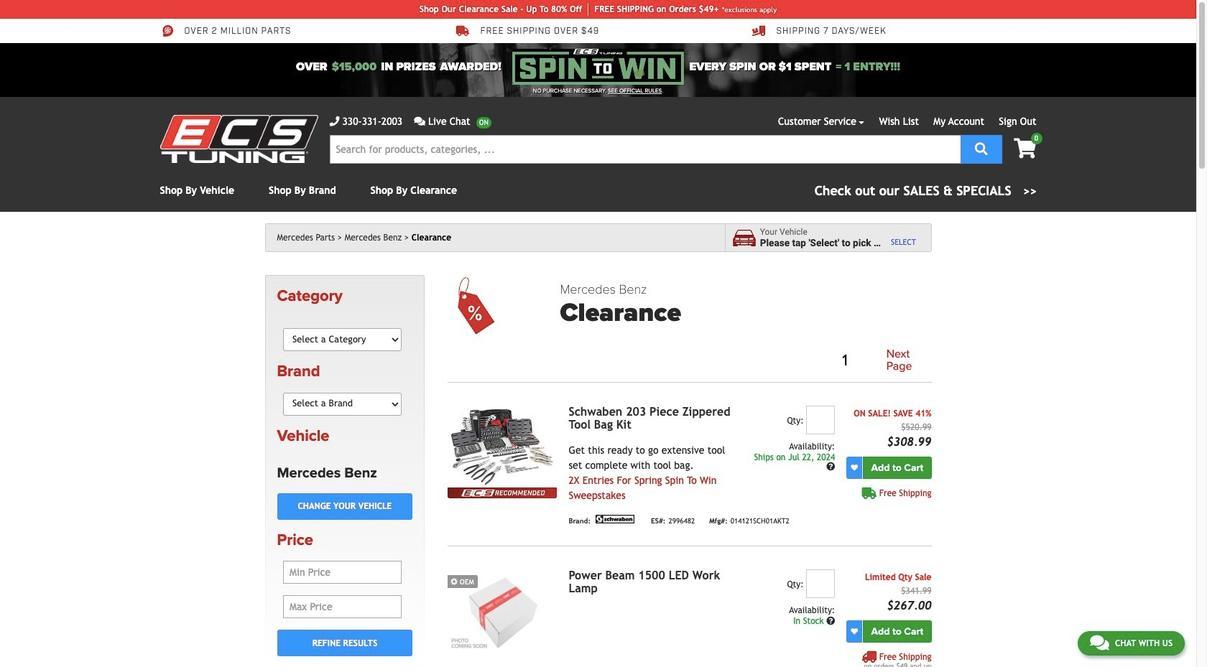 Task type: vqa. For each thing, say whether or not it's contained in the screenshot.
phone image
yes



Task type: describe. For each thing, give the bounding box(es) containing it.
paginated product list navigation navigation
[[560, 345, 932, 376]]

ecs tuning 'spin to win' contest logo image
[[513, 49, 684, 85]]

1 question circle image from the top
[[826, 463, 835, 472]]

Min Price number field
[[283, 561, 402, 584]]

Search text field
[[329, 135, 960, 164]]

thumbnail image image
[[448, 570, 557, 652]]

Max Price number field
[[283, 596, 402, 619]]



Task type: locate. For each thing, give the bounding box(es) containing it.
question circle image
[[826, 463, 835, 472], [826, 617, 835, 626]]

0 horizontal spatial comments image
[[414, 116, 425, 126]]

2 question circle image from the top
[[826, 617, 835, 626]]

phone image
[[329, 116, 339, 126]]

ecs tuning recommends this product. image
[[448, 488, 557, 499]]

1 vertical spatial question circle image
[[826, 617, 835, 626]]

schwaben - corporate logo image
[[594, 515, 637, 524]]

add to wish list image
[[851, 628, 858, 635]]

1 horizontal spatial comments image
[[1090, 634, 1109, 652]]

None number field
[[806, 406, 835, 435], [806, 570, 835, 598], [806, 406, 835, 435], [806, 570, 835, 598]]

search image
[[975, 142, 988, 155]]

1 vertical spatial comments image
[[1090, 634, 1109, 652]]

add to wish list image
[[851, 464, 858, 472]]

ecs tuning image
[[160, 115, 318, 163]]

0 vertical spatial comments image
[[414, 116, 425, 126]]

comments image
[[414, 116, 425, 126], [1090, 634, 1109, 652]]

es#2996482 - 014121sch01akt2 - schwaben 203 piece zippered tool bag kit  - get this ready to go extensive tool set complete with tool bag. - schwaben - audi bmw volkswagen mercedes benz mini porsche image
[[448, 406, 557, 488]]

0 vertical spatial question circle image
[[826, 463, 835, 472]]



